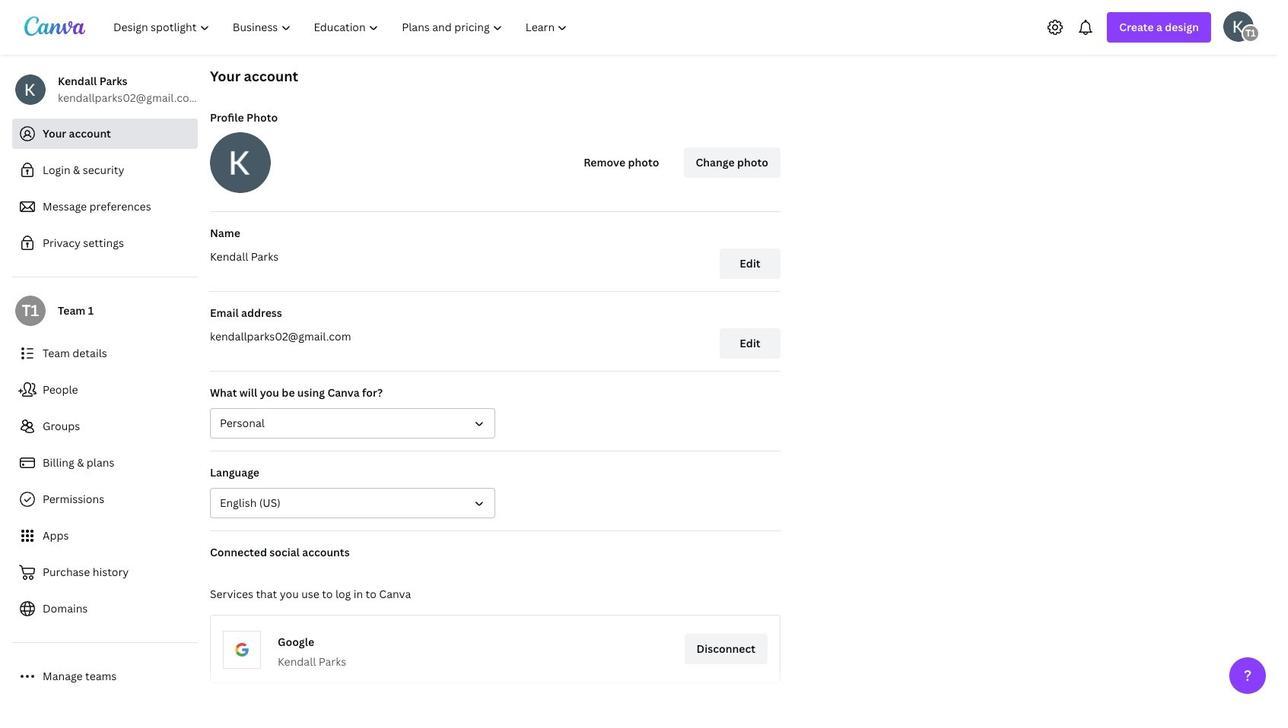 Task type: locate. For each thing, give the bounding box(es) containing it.
team 1 image
[[15, 296, 46, 326]]

1 horizontal spatial team 1 element
[[1242, 24, 1260, 42]]

1 vertical spatial team 1 element
[[15, 296, 46, 326]]

0 vertical spatial team 1 element
[[1242, 24, 1260, 42]]

Language: English (US) button
[[210, 488, 495, 519]]

0 horizontal spatial team 1 element
[[15, 296, 46, 326]]

team 1 element
[[1242, 24, 1260, 42], [15, 296, 46, 326]]

kendall parks image
[[1223, 11, 1254, 41]]

None button
[[210, 409, 495, 439]]



Task type: describe. For each thing, give the bounding box(es) containing it.
team 1 image
[[1242, 24, 1260, 42]]

top level navigation element
[[103, 12, 581, 43]]



Task type: vqa. For each thing, say whether or not it's contained in the screenshot.
BUSINESS WEBSITE
no



